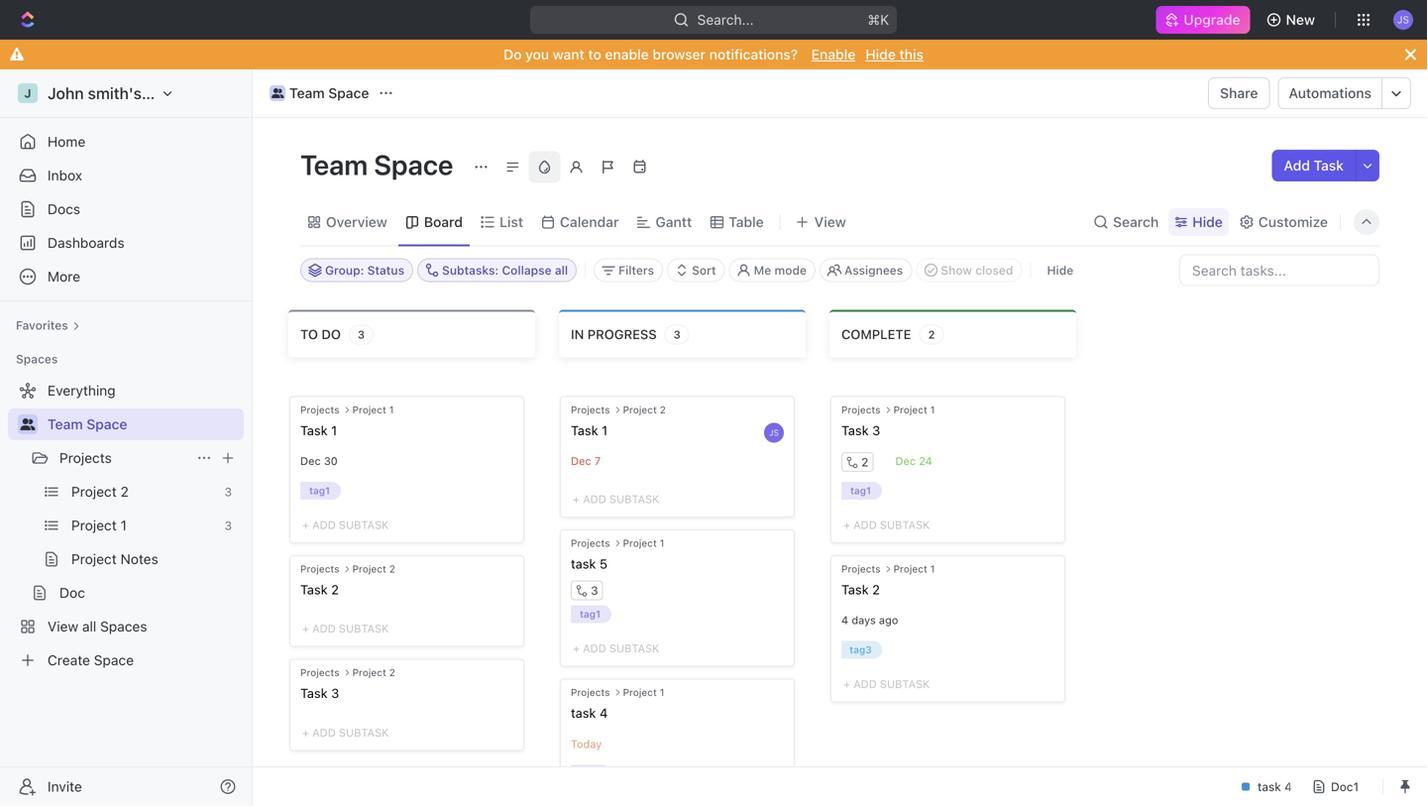 Task type: vqa. For each thing, say whether or not it's contained in the screenshot.
top Team Space, , element
no



Task type: describe. For each thing, give the bounding box(es) containing it.
calendar
[[560, 214, 619, 230]]

in
[[571, 327, 584, 342]]

me
[[754, 263, 772, 277]]

notes
[[121, 551, 158, 567]]

projects down the task 2
[[300, 667, 340, 678]]

0 vertical spatial team
[[290, 85, 325, 101]]

ago
[[879, 614, 899, 627]]

show
[[941, 263, 973, 277]]

do
[[504, 46, 522, 62]]

view button
[[789, 199, 854, 245]]

assignees
[[845, 263, 904, 277]]

dashboards
[[48, 234, 125, 251]]

tag2 button
[[571, 765, 616, 787]]

table link
[[725, 208, 764, 236]]

tag3 button
[[842, 641, 886, 663]]

project notes
[[71, 551, 158, 567]]

project inside the project 1 link
[[71, 517, 117, 533]]

projects up dec 7
[[571, 404, 610, 415]]

task for task 5
[[571, 556, 596, 571]]

everything link
[[8, 375, 240, 407]]

projects inside sidebar navigation
[[59, 450, 112, 466]]

assignees button
[[820, 258, 912, 282]]

create space link
[[8, 644, 240, 676]]

favorites
[[16, 318, 68, 332]]

filters button
[[594, 258, 663, 282]]

hide inside hide dropdown button
[[1193, 214, 1223, 230]]

gantt link
[[652, 208, 692, 236]]

view for view all spaces
[[48, 618, 78, 635]]

share button
[[1209, 77, 1271, 109]]

add task
[[1285, 157, 1345, 174]]

tag3
[[850, 644, 872, 656]]

projects up the ‎task 1
[[300, 404, 340, 415]]

filters
[[619, 263, 654, 277]]

sidebar navigation
[[0, 69, 257, 806]]

john smith's workspace
[[48, 84, 228, 103]]

projects up task 4
[[571, 687, 610, 698]]

user group image inside tree
[[20, 418, 35, 430]]

5
[[600, 556, 608, 571]]

task 1 js
[[571, 423, 779, 438]]

calendar link
[[556, 208, 619, 236]]

0 horizontal spatial js button
[[762, 421, 786, 445]]

today
[[571, 737, 602, 750]]

me mode
[[754, 263, 807, 277]]

view all spaces
[[48, 618, 147, 635]]

dec 7 button
[[571, 454, 606, 470]]

projects link
[[59, 442, 188, 474]]

group: status
[[325, 263, 405, 277]]

enable
[[605, 46, 649, 62]]

automations
[[1289, 85, 1372, 101]]

complete
[[842, 327, 912, 342]]

team space inside tree
[[48, 416, 127, 432]]

subtasks:
[[442, 263, 499, 277]]

show closed button
[[916, 258, 1023, 282]]

in progress
[[571, 327, 657, 342]]

dec 30 button
[[300, 454, 343, 470]]

upgrade
[[1184, 11, 1241, 28]]

1 inside the project 1 link
[[121, 517, 127, 533]]

inbox link
[[8, 160, 244, 191]]

project 1 link
[[71, 510, 217, 541]]

john
[[48, 84, 84, 103]]

dec for dec 7
[[571, 455, 592, 468]]

project 2 inside sidebar navigation
[[71, 483, 129, 500]]

dec 24
[[896, 455, 933, 468]]

tag2
[[579, 768, 601, 779]]

inbox
[[48, 167, 82, 183]]

dec 24 button
[[896, 454, 938, 470]]

project 1 for ‎task 2
[[894, 563, 935, 575]]

project 1 for task 4
[[623, 687, 665, 698]]

team inside tree
[[48, 416, 83, 432]]

⌘k
[[868, 11, 890, 28]]

favorites button
[[8, 313, 88, 337]]

0 horizontal spatial to
[[300, 327, 318, 342]]

notifications?
[[710, 46, 798, 62]]

js inside task 1 js
[[770, 428, 779, 437]]

dashboards link
[[8, 227, 244, 259]]

project notes link
[[71, 543, 240, 575]]

days
[[852, 614, 876, 627]]

0 vertical spatial to
[[588, 46, 602, 62]]

task 3 for project 1
[[842, 423, 881, 438]]

closed
[[976, 263, 1014, 277]]

progress
[[588, 327, 657, 342]]

list link
[[496, 208, 524, 236]]

new button
[[1259, 4, 1328, 36]]

dec for dec 30
[[300, 455, 321, 468]]

smith's
[[88, 84, 142, 103]]

all inside the view all spaces link
[[82, 618, 96, 635]]

0 horizontal spatial spaces
[[16, 352, 58, 366]]

user group image inside the team space link
[[271, 88, 284, 98]]

search button
[[1088, 208, 1165, 236]]

projects up ‎task 2
[[842, 563, 881, 575]]

0 vertical spatial js button
[[1388, 4, 1420, 36]]

this
[[900, 46, 924, 62]]

to do
[[300, 327, 341, 342]]

task 5
[[571, 556, 608, 571]]

docs
[[48, 201, 80, 217]]

share
[[1221, 85, 1259, 101]]

0 vertical spatial all
[[555, 263, 568, 277]]

project 1 for task 3
[[894, 404, 935, 415]]

status
[[367, 263, 405, 277]]

board
[[424, 214, 463, 230]]

7
[[595, 455, 601, 468]]



Task type: locate. For each thing, give the bounding box(es) containing it.
project 2 link
[[71, 476, 217, 508]]

0 horizontal spatial all
[[82, 618, 96, 635]]

collapse
[[502, 263, 552, 277]]

project 1 inside tree
[[71, 517, 127, 533]]

0 vertical spatial ‎task
[[300, 423, 328, 438]]

projects up the task 2
[[300, 563, 340, 575]]

you
[[526, 46, 549, 62]]

gantt
[[656, 214, 692, 230]]

tree inside sidebar navigation
[[8, 375, 244, 676]]

project inside project 2 link
[[71, 483, 117, 500]]

create
[[48, 652, 90, 668]]

1 vertical spatial team space link
[[48, 409, 240, 440]]

hide inside hide button
[[1048, 263, 1074, 277]]

dec for dec 24
[[896, 455, 916, 468]]

0 horizontal spatial dec
[[300, 455, 321, 468]]

‎task up dec 30
[[300, 423, 328, 438]]

create space
[[48, 652, 134, 668]]

add
[[1285, 157, 1311, 174], [583, 493, 607, 506], [312, 519, 336, 532], [854, 519, 877, 532], [312, 622, 336, 635], [583, 642, 607, 655], [854, 678, 877, 691], [312, 726, 336, 739]]

me mode button
[[729, 258, 816, 282]]

overview link
[[322, 208, 388, 236]]

‎task
[[300, 423, 328, 438], [842, 582, 869, 597]]

hide right closed
[[1048, 263, 1074, 277]]

to
[[588, 46, 602, 62], [300, 327, 318, 342]]

1 dec from the left
[[300, 455, 321, 468]]

doc
[[59, 585, 85, 601]]

0 horizontal spatial hide
[[866, 46, 896, 62]]

hide button
[[1040, 258, 1082, 282]]

projects
[[300, 404, 340, 415], [571, 404, 610, 415], [842, 404, 881, 415], [59, 450, 112, 466], [571, 538, 610, 549], [300, 563, 340, 575], [842, 563, 881, 575], [300, 667, 340, 678], [571, 687, 610, 698]]

team space
[[290, 85, 369, 101], [300, 148, 459, 181], [48, 416, 127, 432]]

add task button
[[1273, 150, 1356, 181]]

0 vertical spatial task
[[571, 556, 596, 571]]

0 vertical spatial 4
[[842, 614, 849, 627]]

j
[[24, 86, 31, 100]]

customize
[[1259, 214, 1329, 230]]

group:
[[325, 263, 364, 277]]

automations button
[[1280, 78, 1382, 108]]

task 3 for project 2
[[300, 686, 339, 701]]

view up create
[[48, 618, 78, 635]]

0 horizontal spatial user group image
[[20, 418, 35, 430]]

4 inside dropdown button
[[842, 614, 849, 627]]

1 vertical spatial user group image
[[20, 418, 35, 430]]

3 dec from the left
[[896, 455, 916, 468]]

task up the 'today'
[[571, 706, 596, 721]]

dec left 7
[[571, 455, 592, 468]]

1 horizontal spatial task 3
[[842, 423, 881, 438]]

mode
[[775, 263, 807, 277]]

4 up "today" dropdown button
[[600, 706, 608, 721]]

do you want to enable browser notifications? enable hide this
[[504, 46, 924, 62]]

project inside project notes link
[[71, 551, 117, 567]]

enable
[[812, 46, 856, 62]]

dec left 30
[[300, 455, 321, 468]]

task left 5
[[571, 556, 596, 571]]

1 vertical spatial spaces
[[100, 618, 147, 635]]

0 vertical spatial hide
[[866, 46, 896, 62]]

tree containing everything
[[8, 375, 244, 676]]

dec left 24
[[896, 455, 916, 468]]

1 horizontal spatial ‎task
[[842, 582, 869, 597]]

hide button
[[1169, 208, 1229, 236]]

add inside button
[[1285, 157, 1311, 174]]

docs link
[[8, 193, 244, 225]]

invite
[[48, 778, 82, 795]]

1 vertical spatial team space
[[300, 148, 459, 181]]

all right collapse
[[555, 263, 568, 277]]

+
[[573, 493, 580, 506], [302, 519, 309, 532], [844, 519, 851, 532], [302, 622, 309, 635], [573, 642, 580, 655], [844, 678, 851, 691], [302, 726, 309, 739]]

0 horizontal spatial ‎task
[[300, 423, 328, 438]]

browser
[[653, 46, 706, 62]]

upgrade link
[[1156, 6, 1251, 34]]

1 vertical spatial hide
[[1193, 214, 1223, 230]]

Search tasks... text field
[[1181, 255, 1379, 285]]

all up create space
[[82, 618, 96, 635]]

2 horizontal spatial hide
[[1193, 214, 1223, 230]]

0 horizontal spatial js
[[770, 428, 779, 437]]

1 vertical spatial team
[[300, 148, 368, 181]]

doc link
[[59, 577, 240, 609]]

1 horizontal spatial 4
[[842, 614, 849, 627]]

2 vertical spatial team
[[48, 416, 83, 432]]

view for view
[[815, 214, 847, 230]]

0 vertical spatial view
[[815, 214, 847, 230]]

sort button
[[667, 258, 725, 282]]

user group image
[[271, 88, 284, 98], [20, 418, 35, 430]]

1 horizontal spatial to
[[588, 46, 602, 62]]

1 vertical spatial js
[[770, 428, 779, 437]]

search
[[1114, 214, 1159, 230]]

js
[[1398, 14, 1410, 25], [770, 428, 779, 437]]

dec 7
[[571, 455, 601, 468]]

project 1 for task 5
[[623, 538, 665, 549]]

+ add subtask
[[573, 493, 660, 506], [302, 519, 389, 532], [844, 519, 930, 532], [302, 622, 389, 635], [573, 642, 660, 655], [844, 678, 930, 691], [302, 726, 389, 739]]

2 horizontal spatial dec
[[896, 455, 916, 468]]

sort
[[692, 263, 717, 277]]

overview
[[326, 214, 388, 230]]

1 horizontal spatial dec
[[571, 455, 592, 468]]

hide right the search
[[1193, 214, 1223, 230]]

0 horizontal spatial team space link
[[48, 409, 240, 440]]

30
[[324, 455, 338, 468]]

task 2
[[300, 582, 339, 597]]

‎task up days
[[842, 582, 869, 597]]

‎task 2
[[842, 582, 880, 597]]

1 horizontal spatial js button
[[1388, 4, 1420, 36]]

1 horizontal spatial hide
[[1048, 263, 1074, 277]]

0 vertical spatial user group image
[[271, 88, 284, 98]]

john smith's workspace, , element
[[18, 83, 38, 103]]

1 horizontal spatial view
[[815, 214, 847, 230]]

spaces down favorites
[[16, 352, 58, 366]]

1 vertical spatial ‎task
[[842, 582, 869, 597]]

projects up project 2 link
[[59, 450, 112, 466]]

2 inside sidebar navigation
[[121, 483, 129, 500]]

1 vertical spatial view
[[48, 618, 78, 635]]

24
[[919, 455, 933, 468]]

to left the do
[[300, 327, 318, 342]]

want
[[553, 46, 585, 62]]

show closed
[[941, 263, 1014, 277]]

search...
[[698, 11, 754, 28]]

0 vertical spatial team space link
[[265, 81, 374, 105]]

0 vertical spatial team space
[[290, 85, 369, 101]]

task inside add task button
[[1314, 157, 1345, 174]]

2 vertical spatial team space
[[48, 416, 127, 432]]

home
[[48, 133, 86, 150]]

2 dec from the left
[[571, 455, 592, 468]]

‎task for ‎task 1
[[300, 423, 328, 438]]

1 vertical spatial task
[[571, 706, 596, 721]]

today button
[[571, 737, 607, 753]]

‎task for ‎task 2
[[842, 582, 869, 597]]

task
[[571, 556, 596, 571], [571, 706, 596, 721]]

tree
[[8, 375, 244, 676]]

view inside button
[[815, 214, 847, 230]]

hide left this
[[866, 46, 896, 62]]

3
[[358, 328, 365, 341], [674, 328, 681, 341], [873, 423, 881, 438], [225, 485, 232, 499], [225, 519, 232, 532], [591, 584, 599, 598], [331, 686, 339, 701]]

spaces up create space link
[[100, 618, 147, 635]]

task 4
[[571, 706, 608, 721]]

1 task from the top
[[571, 556, 596, 571]]

project 1 for ‎task 1
[[352, 404, 394, 415]]

spaces
[[16, 352, 58, 366], [100, 618, 147, 635]]

view button
[[789, 208, 854, 236]]

‎task 1
[[300, 423, 337, 438]]

2 task from the top
[[571, 706, 596, 721]]

4
[[842, 614, 849, 627], [600, 706, 608, 721]]

1 vertical spatial js button
[[762, 421, 786, 445]]

0 vertical spatial spaces
[[16, 352, 58, 366]]

0 horizontal spatial task 3
[[300, 686, 339, 701]]

1 horizontal spatial user group image
[[271, 88, 284, 98]]

projects down complete
[[842, 404, 881, 415]]

projects up "task 5"
[[571, 538, 610, 549]]

dec 30
[[300, 455, 338, 468]]

more button
[[8, 261, 244, 293]]

board link
[[420, 208, 463, 236]]

2
[[929, 328, 935, 341], [660, 404, 666, 415], [862, 455, 869, 469], [121, 483, 129, 500], [389, 563, 395, 575], [331, 582, 339, 597], [873, 582, 880, 597], [389, 667, 395, 678]]

task 3
[[842, 423, 881, 438], [300, 686, 339, 701]]

tag1
[[308, 485, 329, 496], [309, 485, 330, 496], [850, 485, 871, 496], [851, 485, 872, 496], [579, 608, 600, 620], [580, 608, 601, 620]]

js button
[[1388, 4, 1420, 36], [762, 421, 786, 445]]

view all spaces link
[[8, 611, 240, 643]]

1 horizontal spatial team space link
[[265, 81, 374, 105]]

2 vertical spatial hide
[[1048, 263, 1074, 277]]

1 horizontal spatial all
[[555, 263, 568, 277]]

team space link
[[265, 81, 374, 105], [48, 409, 240, 440]]

1 vertical spatial to
[[300, 327, 318, 342]]

view up assignees button
[[815, 214, 847, 230]]

4 left days
[[842, 614, 849, 627]]

4 days ago button
[[842, 613, 904, 629]]

0 vertical spatial js
[[1398, 14, 1410, 25]]

1 horizontal spatial spaces
[[100, 618, 147, 635]]

home link
[[8, 126, 244, 158]]

0 horizontal spatial 4
[[600, 706, 608, 721]]

0 vertical spatial task 3
[[842, 423, 881, 438]]

customize button
[[1233, 208, 1335, 236]]

task for task 4
[[571, 706, 596, 721]]

1 vertical spatial all
[[82, 618, 96, 635]]

subtasks: collapse all
[[442, 263, 568, 277]]

to right want
[[588, 46, 602, 62]]

1 vertical spatial 4
[[600, 706, 608, 721]]

1 vertical spatial task 3
[[300, 686, 339, 701]]

subtask
[[610, 493, 660, 506], [339, 519, 389, 532], [880, 519, 930, 532], [339, 622, 389, 635], [610, 642, 660, 655], [880, 678, 930, 691], [339, 726, 389, 739]]

view inside tree
[[48, 618, 78, 635]]

0 horizontal spatial view
[[48, 618, 78, 635]]

1 horizontal spatial js
[[1398, 14, 1410, 25]]



